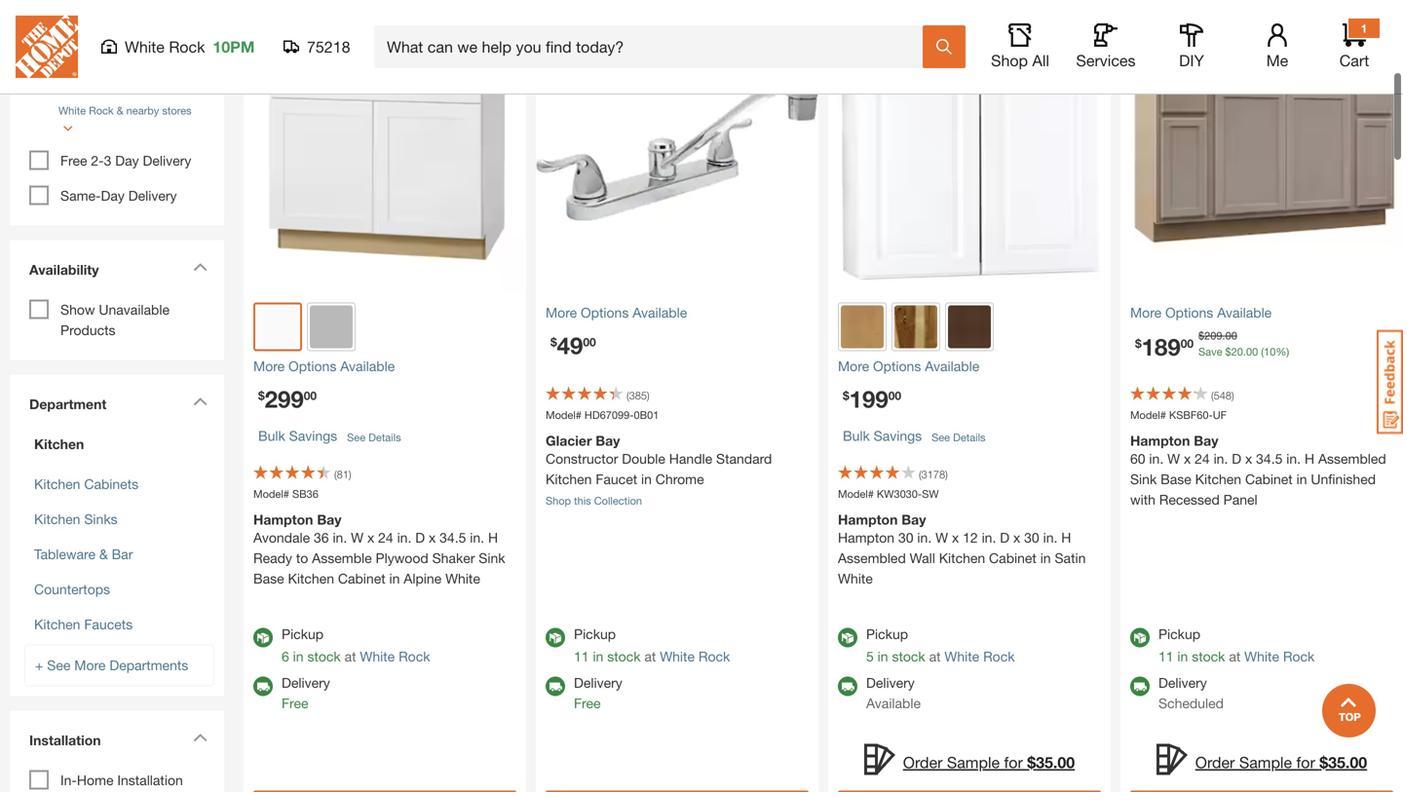 Task type: vqa. For each thing, say whether or not it's contained in the screenshot.
in in the PICKUP 6 IN STOCK AT WHITE ROCK
yes



Task type: locate. For each thing, give the bounding box(es) containing it.
0 horizontal spatial savings
[[289, 428, 337, 444]]

bay for 199
[[902, 512, 926, 528]]

in inside hampton bay hampton 30 in. w x 12 in. d x 30 in. h assembled wall kitchen cabinet in satin white
[[1041, 550, 1051, 566]]

see up 81
[[347, 431, 366, 444]]

more options available link
[[546, 303, 809, 323], [1130, 303, 1394, 323], [253, 356, 516, 377], [838, 356, 1101, 377]]

0 horizontal spatial sample
[[947, 753, 1000, 772]]

hampton inside 'hampton bay 60 in. w x 24 in. d x 34.5 in. h assembled sink base kitchen cabinet in unfinished with recessed panel'
[[1130, 433, 1190, 449]]

11 for delivery scheduled
[[1159, 649, 1174, 665]]

00 inside $ 299 00
[[304, 389, 317, 402]]

more options available link down the dove gray icon
[[253, 356, 516, 377]]

bay inside glacier bay constructor double handle standard kitchen faucet in chrome shop this collection
[[596, 433, 620, 449]]

2 vertical spatial cabinet
[[338, 571, 386, 587]]

shaker
[[432, 550, 475, 566]]

0 horizontal spatial available for pickup image
[[838, 628, 858, 648]]

pickup for 299
[[282, 626, 324, 642]]

1 horizontal spatial order
[[1196, 753, 1235, 772]]

0 vertical spatial cabinet
[[1245, 471, 1293, 487]]

unavailable
[[99, 302, 170, 318]]

1 horizontal spatial savings
[[874, 428, 922, 444]]

1 vertical spatial 24
[[378, 530, 393, 546]]

00 up model# hd67099-0b01
[[583, 335, 596, 349]]

shop left all
[[991, 51, 1028, 70]]

5
[[866, 649, 874, 665]]

kitchen down to
[[288, 571, 334, 587]]

d right 12
[[1000, 530, 1010, 546]]

2 horizontal spatial free
[[574, 695, 601, 711]]

available shipping image
[[838, 677, 858, 696], [1130, 677, 1150, 696]]

1 vertical spatial shop
[[546, 495, 571, 507]]

constructor
[[546, 451, 618, 467]]

sinks
[[84, 511, 118, 527]]

free for pickup 6 in stock at white rock
[[282, 695, 308, 711]]

What can we help you find today? search field
[[387, 26, 922, 67]]

2 bulk savings button from the left
[[843, 417, 922, 456]]

0 horizontal spatial pickup 11 in stock at white rock
[[574, 626, 730, 665]]

kitchen down constructor
[[546, 471, 592, 487]]

installation inside in-home installation
[[117, 772, 183, 788]]

0 vertical spatial 24
[[1195, 451, 1210, 467]]

stock for 299
[[307, 649, 341, 665]]

2 order from the left
[[1196, 753, 1235, 772]]

1 order sample for $ 35.00 from the left
[[903, 753, 1075, 772]]

day down 3
[[101, 188, 125, 204]]

1 horizontal spatial available for pickup image
[[1130, 628, 1150, 648]]

0 vertical spatial shop
[[991, 51, 1028, 70]]

alpine white image
[[257, 306, 298, 347]]

show unavailable products link
[[60, 302, 170, 338]]

delivery inside delivery scheduled
[[1159, 675, 1207, 691]]

savings down $ 299 00
[[289, 428, 337, 444]]

bulk for 299
[[258, 428, 285, 444]]

2 available for pickup image from the left
[[546, 628, 565, 648]]

model# up glacier
[[546, 409, 582, 421]]

2 vertical spatial caret icon image
[[193, 733, 208, 742]]

pickup inside pickup 5 in stock at white rock
[[866, 626, 908, 642]]

3
[[104, 153, 111, 169]]

1 order from the left
[[903, 753, 943, 772]]

0 vertical spatial sink
[[1130, 471, 1157, 487]]

1 35.00 from the left
[[1036, 753, 1075, 772]]

glacier
[[546, 433, 592, 449]]

& left nearby at the left of the page
[[117, 104, 123, 117]]

hd67099-
[[585, 409, 634, 421]]

1 horizontal spatial .
[[1243, 345, 1246, 358]]

savings
[[289, 428, 337, 444], [874, 428, 922, 444]]

sample for 199
[[947, 753, 1000, 772]]

model# ksbf60-uf
[[1130, 409, 1227, 421]]

6
[[282, 649, 289, 665]]

pickup 5 in stock at white rock
[[866, 626, 1015, 665]]

pickup for 199
[[866, 626, 908, 642]]

collection
[[594, 495, 642, 507]]

caret icon image inside the availability link
[[193, 263, 208, 271]]

2 35.00 from the left
[[1328, 753, 1367, 772]]

avondale 36 in. w x 24 in. d x 34.5 in. h ready to assemble plywood shaker sink base kitchen cabinet in alpine white image
[[244, 10, 526, 293]]

at inside pickup 6 in stock at white rock
[[345, 649, 356, 665]]

bay up the 36
[[317, 512, 342, 528]]

available for pickup image for 11
[[546, 628, 565, 648]]

cabinet inside hampton bay hampton 30 in. w x 12 in. d x 30 in. h assembled wall kitchen cabinet in satin white
[[989, 550, 1037, 566]]

home
[[77, 772, 113, 788]]

1 vertical spatial base
[[253, 571, 284, 587]]

0 horizontal spatial assembled
[[838, 550, 906, 566]]

details for 299
[[369, 431, 401, 444]]

options up 209
[[1166, 305, 1214, 321]]

constructor double handle standard kitchen faucet in chrome image
[[536, 10, 819, 293]]

36
[[314, 530, 329, 546]]

installation up in-
[[29, 732, 101, 748]]

chrome
[[656, 471, 704, 487]]

bay inside hampton bay hampton 30 in. w x 12 in. d x 30 in. h assembled wall kitchen cabinet in satin white
[[902, 512, 926, 528]]

0 horizontal spatial bulk
[[258, 428, 285, 444]]

plywood
[[376, 550, 428, 566]]

bulk savings button down $ 299 00
[[258, 417, 337, 456]]

2 delivery free from the left
[[574, 675, 622, 711]]

d inside hampton bay avondale 36 in. w x 24 in. d x 34.5 in. h ready to assemble plywood shaker sink base kitchen cabinet in alpine white
[[415, 530, 425, 546]]

savings down $ 199 00
[[874, 428, 922, 444]]

white rock link for 189
[[1245, 649, 1315, 665]]

delivery
[[143, 153, 191, 169], [128, 188, 177, 204], [282, 675, 330, 691], [574, 675, 622, 691], [866, 675, 915, 691], [1159, 675, 1207, 691]]

2 horizontal spatial h
[[1305, 451, 1315, 467]]

30 right 12
[[1024, 530, 1040, 546]]

at inside pickup 5 in stock at white rock
[[929, 649, 941, 665]]

0 horizontal spatial bulk savings see details
[[258, 428, 401, 444]]

cognac image
[[948, 306, 991, 348]]

cabinet inside hampton bay avondale 36 in. w x 24 in. d x 34.5 in. h ready to assemble plywood shaker sink base kitchen cabinet in alpine white
[[338, 571, 386, 587]]

medium oak image
[[841, 306, 884, 348]]

more options available link up 10 on the top right of the page
[[1130, 303, 1394, 323]]

details
[[369, 431, 401, 444], [953, 431, 986, 444]]

0 horizontal spatial delivery free
[[282, 675, 330, 711]]

in inside pickup 6 in stock at white rock
[[293, 649, 304, 665]]

4 stock from the left
[[1192, 649, 1225, 665]]

d up the 'plywood' at the bottom left of page
[[415, 530, 425, 546]]

1 horizontal spatial h
[[1062, 530, 1071, 546]]

3 white rock link from the left
[[945, 649, 1015, 665]]

00 right 20
[[1246, 345, 1258, 358]]

delivery free for 11
[[574, 675, 622, 711]]

1 horizontal spatial for
[[1297, 753, 1315, 772]]

white
[[125, 38, 165, 56], [58, 104, 86, 117], [445, 571, 480, 587], [838, 571, 873, 587], [360, 649, 395, 665], [660, 649, 695, 665], [945, 649, 980, 665], [1245, 649, 1280, 665]]

ready
[[253, 550, 292, 566]]

1 horizontal spatial 30
[[1024, 530, 1040, 546]]

in-
[[60, 772, 77, 788]]

w right 60
[[1168, 451, 1180, 467]]

w left 12
[[936, 530, 948, 546]]

00 up 20
[[1226, 329, 1237, 342]]

hampton bay 60 in. w x 24 in. d x 34.5 in. h assembled sink base kitchen cabinet in unfinished with recessed panel
[[1130, 433, 1386, 508]]

order sample for $ 35.00 for 189
[[1196, 753, 1367, 772]]

bulk down 299
[[258, 428, 285, 444]]

at
[[114, 72, 126, 88], [345, 649, 356, 665], [645, 649, 656, 665], [929, 649, 941, 665], [1229, 649, 1241, 665]]

options up $ 49 00
[[581, 305, 629, 321]]

bay down kw3030-
[[902, 512, 926, 528]]

2 pickup 11 in stock at white rock from the left
[[1159, 626, 1315, 665]]

1 horizontal spatial details
[[953, 431, 986, 444]]

35.00 for 189
[[1328, 753, 1367, 772]]

pickup
[[282, 626, 324, 642], [574, 626, 616, 642], [866, 626, 908, 642], [1159, 626, 1201, 642]]

) for 189
[[1232, 389, 1234, 402]]

1 savings from the left
[[289, 428, 337, 444]]

delivery free for 6
[[282, 675, 330, 711]]

0 horizontal spatial sink
[[479, 550, 505, 566]]

1 horizontal spatial assembled
[[1318, 451, 1386, 467]]

11 for delivery free
[[574, 649, 589, 665]]

model# left kw3030-
[[838, 488, 874, 500]]

1 vertical spatial sink
[[479, 550, 505, 566]]

24 up recessed
[[1195, 451, 1210, 467]]

30 up wall
[[898, 530, 914, 546]]

assembled left wall
[[838, 550, 906, 566]]

0 horizontal spatial order sample for $ 35.00
[[903, 753, 1075, 772]]

caret icon image
[[193, 263, 208, 271], [193, 397, 208, 406], [193, 733, 208, 742]]

1 horizontal spatial pickup 11 in stock at white rock
[[1159, 626, 1315, 665]]

00 down the dove gray icon
[[304, 389, 317, 402]]

)
[[647, 389, 650, 402], [1232, 389, 1234, 402], [349, 468, 351, 481], [945, 468, 948, 481]]

00 left save
[[1181, 337, 1194, 350]]

34.5 up panel
[[1256, 451, 1283, 467]]

00 inside $ 199 00
[[888, 389, 901, 402]]

rock for second white rock link
[[699, 649, 730, 665]]

shop all button
[[989, 23, 1052, 70]]

0 horizontal spatial 24
[[378, 530, 393, 546]]

stock inside pickup 6 in stock at white rock
[[307, 649, 341, 665]]

shop left this
[[546, 495, 571, 507]]

2 white rock link from the left
[[660, 649, 730, 665]]

model# for 299
[[253, 488, 289, 500]]

kitchen inside hampton bay avondale 36 in. w x 24 in. d x 34.5 in. h ready to assemble plywood shaker sink base kitchen cabinet in alpine white
[[288, 571, 334, 587]]

hampton for 199
[[838, 512, 898, 528]]

order for 189
[[1196, 753, 1235, 772]]

shop
[[991, 51, 1028, 70], [546, 495, 571, 507]]

1 bulk savings button from the left
[[258, 417, 337, 456]]

d inside hampton bay hampton 30 in. w x 12 in. d x 30 in. h assembled wall kitchen cabinet in satin white
[[1000, 530, 1010, 546]]

w inside hampton bay hampton 30 in. w x 12 in. d x 30 in. h assembled wall kitchen cabinet in satin white
[[936, 530, 948, 546]]

sample
[[947, 753, 1000, 772], [1239, 753, 1292, 772]]

kitchen down 12
[[939, 550, 985, 566]]

1 bulk savings see details from the left
[[258, 428, 401, 444]]

0 horizontal spatial 11
[[574, 649, 589, 665]]

2 horizontal spatial see
[[932, 431, 950, 444]]

3 stock from the left
[[892, 649, 925, 665]]

10
[[1264, 345, 1276, 358]]

1 30 from the left
[[898, 530, 914, 546]]

1 vertical spatial &
[[99, 546, 108, 562]]

1 horizontal spatial 34.5
[[1256, 451, 1283, 467]]

bulk savings button for 199
[[843, 417, 922, 456]]

1 available shipping image from the left
[[838, 677, 858, 696]]

kitchen down countertops link
[[34, 616, 80, 632]]

installation down installation "link"
[[117, 772, 183, 788]]

1 bulk from the left
[[258, 428, 285, 444]]

1 horizontal spatial sink
[[1130, 471, 1157, 487]]

today
[[166, 72, 203, 88]]

1 vertical spatial caret icon image
[[193, 397, 208, 406]]

) for 199
[[945, 468, 948, 481]]

natural hickory image
[[895, 306, 937, 348]]

caret icon image for installation
[[193, 733, 208, 742]]

1 vertical spatial 34.5
[[440, 530, 466, 546]]

w up 'assemble'
[[351, 530, 364, 546]]

0 vertical spatial base
[[1161, 471, 1192, 487]]

free 2-3 day delivery link
[[60, 153, 191, 169]]

1 horizontal spatial see
[[347, 431, 366, 444]]

recessed
[[1159, 492, 1220, 508]]

1 horizontal spatial 24
[[1195, 451, 1210, 467]]

double
[[622, 451, 666, 467]]

see details button up 81
[[347, 420, 401, 456]]

3 caret icon image from the top
[[193, 733, 208, 742]]

bulk savings button down $ 199 00
[[843, 417, 922, 456]]

34.5 up "shaker"
[[440, 530, 466, 546]]

w inside hampton bay avondale 36 in. w x 24 in. d x 34.5 in. h ready to assemble plywood shaker sink base kitchen cabinet in alpine white
[[351, 530, 364, 546]]

caret icon image inside 'department' link
[[193, 397, 208, 406]]

sink inside hampton bay avondale 36 in. w x 24 in. d x 34.5 in. h ready to assemble plywood shaker sink base kitchen cabinet in alpine white
[[479, 550, 505, 566]]

more options available down natural hickory icon
[[838, 358, 980, 374]]

get it fast
[[29, 32, 97, 48]]

hampton 30 in. w x 12 in. d x 30 in. h assembled wall kitchen cabinet in satin white image
[[828, 10, 1111, 293]]

caret icon image for department
[[193, 397, 208, 406]]

stock
[[307, 649, 341, 665], [607, 649, 641, 665], [892, 649, 925, 665], [1192, 649, 1225, 665]]

it
[[56, 32, 65, 48]]

2 horizontal spatial cabinet
[[1245, 471, 1293, 487]]

1 horizontal spatial available shipping image
[[1130, 677, 1150, 696]]

0 horizontal spatial for
[[1004, 753, 1023, 772]]

hampton inside hampton bay avondale 36 in. w x 24 in. d x 34.5 in. h ready to assemble plywood shaker sink base kitchen cabinet in alpine white
[[253, 512, 313, 528]]

1 vertical spatial cabinet
[[989, 550, 1037, 566]]

2 available for pickup image from the left
[[1130, 628, 1150, 648]]

cabinet inside 'hampton bay 60 in. w x 24 in. d x 34.5 in. h assembled sink base kitchen cabinet in unfinished with recessed panel'
[[1245, 471, 1293, 487]]

209
[[1205, 329, 1223, 342]]

rock inside pickup 6 in stock at white rock
[[399, 649, 430, 665]]

1 delivery free from the left
[[282, 675, 330, 711]]

in inside pickup 5 in stock at white rock
[[878, 649, 888, 665]]

see right +
[[47, 657, 71, 673]]

d up panel
[[1232, 451, 1242, 467]]

kitchen up kitchen sinks link
[[34, 476, 80, 492]]

0 horizontal spatial base
[[253, 571, 284, 587]]

0 vertical spatial day
[[115, 153, 139, 169]]

0 horizontal spatial 35.00
[[1036, 753, 1075, 772]]

shop inside glacier bay constructor double handle standard kitchen faucet in chrome shop this collection
[[546, 495, 571, 507]]

bulk savings see details up 81
[[258, 428, 401, 444]]

caret icon image inside installation "link"
[[193, 733, 208, 742]]

white inside hampton bay hampton 30 in. w x 12 in. d x 30 in. h assembled wall kitchen cabinet in satin white
[[838, 571, 873, 587]]

1 horizontal spatial bulk savings button
[[843, 417, 922, 456]]

cabinet left satin
[[989, 550, 1037, 566]]

$ inside $ 49 00
[[551, 335, 557, 349]]

.
[[1223, 329, 1226, 342], [1243, 345, 1246, 358]]

all
[[1032, 51, 1050, 70]]

bulk down 199 on the right
[[843, 428, 870, 444]]

available shipping image
[[253, 677, 273, 696], [546, 677, 565, 696]]

rock inside pickup 5 in stock at white rock
[[983, 649, 1015, 665]]

0 horizontal spatial .
[[1223, 329, 1226, 342]]

h inside 'hampton bay 60 in. w x 24 in. d x 34.5 in. h assembled sink base kitchen cabinet in unfinished with recessed panel'
[[1305, 451, 1315, 467]]

see
[[347, 431, 366, 444], [932, 431, 950, 444], [47, 657, 71, 673]]

day
[[115, 153, 139, 169], [101, 188, 125, 204]]

2 available shipping image from the left
[[1130, 677, 1150, 696]]

available shipping image left delivery available
[[838, 677, 858, 696]]

more up 49 on the left top of page
[[546, 305, 577, 321]]

more up '189'
[[1130, 305, 1162, 321]]

day right 3
[[115, 153, 139, 169]]

services button
[[1075, 23, 1137, 70]]

get
[[29, 32, 52, 48]]

kitchen up tableware
[[34, 511, 80, 527]]

( 81 )
[[334, 468, 351, 481]]

see for 199
[[932, 431, 950, 444]]

00 inside $ 49 00
[[583, 335, 596, 349]]

order down delivery available
[[903, 753, 943, 772]]

2 available shipping image from the left
[[546, 677, 565, 696]]

bay inside hampton bay avondale 36 in. w x 24 in. d x 34.5 in. h ready to assemble plywood shaker sink base kitchen cabinet in alpine white
[[317, 512, 342, 528]]

seller
[[579, 16, 616, 32]]

1 vertical spatial day
[[101, 188, 125, 204]]

0 horizontal spatial bulk savings button
[[258, 417, 337, 456]]

1 horizontal spatial 11
[[1159, 649, 1174, 665]]

1 available for pickup image from the left
[[838, 628, 858, 648]]

x up panel
[[1245, 451, 1253, 467]]

1 horizontal spatial w
[[936, 530, 948, 546]]

order
[[903, 753, 943, 772], [1196, 753, 1235, 772]]

available down the cognac image
[[925, 358, 980, 374]]

available for pickup image
[[838, 628, 858, 648], [1130, 628, 1150, 648]]

0 vertical spatial caret icon image
[[193, 263, 208, 271]]

at for 199
[[929, 649, 941, 665]]

00 for 199
[[888, 389, 901, 402]]

1 horizontal spatial available shipping image
[[546, 677, 565, 696]]

0 horizontal spatial see
[[47, 657, 71, 673]]

2 details from the left
[[953, 431, 986, 444]]

show unavailable products
[[60, 302, 170, 338]]

2 see details button from the left
[[932, 420, 986, 456]]

0 horizontal spatial available shipping image
[[838, 677, 858, 696]]

2 horizontal spatial w
[[1168, 451, 1180, 467]]

standard
[[716, 451, 772, 467]]

kitchen
[[34, 436, 84, 452], [546, 471, 592, 487], [1195, 471, 1242, 487], [34, 476, 80, 492], [34, 511, 80, 527], [939, 550, 985, 566], [288, 571, 334, 587], [34, 616, 80, 632]]

x right 12
[[1014, 530, 1021, 546]]

1 horizontal spatial installation
[[117, 772, 183, 788]]

hampton for 189
[[1130, 433, 1190, 449]]

$ 199 00
[[843, 385, 901, 413]]

sink up with at right
[[1130, 471, 1157, 487]]

1 horizontal spatial bulk
[[843, 428, 870, 444]]

pickup 11 in stock at white rock
[[574, 626, 730, 665], [1159, 626, 1315, 665]]

bulk savings see details up 3178
[[843, 428, 986, 444]]

2 bulk savings see details from the left
[[843, 428, 986, 444]]

0 horizontal spatial available for pickup image
[[253, 628, 273, 648]]

2 order sample for $ 35.00 from the left
[[1196, 753, 1367, 772]]

in
[[641, 471, 652, 487], [1297, 471, 1307, 487], [1041, 550, 1051, 566], [389, 571, 400, 587], [293, 649, 304, 665], [593, 649, 604, 665], [878, 649, 888, 665], [1178, 649, 1188, 665]]

1 horizontal spatial shop
[[991, 51, 1028, 70]]

2 30 from the left
[[1024, 530, 1040, 546]]

dove gray image
[[310, 306, 353, 348]]

countertops link
[[34, 581, 110, 597]]

1 pickup from the left
[[282, 626, 324, 642]]

cabinet down 'assemble'
[[338, 571, 386, 587]]

w
[[1168, 451, 1180, 467], [351, 530, 364, 546], [936, 530, 948, 546]]

1 horizontal spatial free
[[282, 695, 308, 711]]

pickup for 189
[[1159, 626, 1201, 642]]

1 horizontal spatial order sample for $ 35.00
[[1196, 753, 1367, 772]]

$
[[1199, 329, 1205, 342], [551, 335, 557, 349], [1135, 337, 1142, 350], [1226, 345, 1231, 358], [258, 389, 265, 402], [843, 389, 849, 402], [1027, 753, 1036, 772], [1320, 753, 1328, 772]]

548
[[1214, 389, 1232, 402]]

0 vertical spatial 34.5
[[1256, 451, 1283, 467]]

0 vertical spatial .
[[1223, 329, 1226, 342]]

available shipping image left delivery scheduled
[[1130, 677, 1150, 696]]

$ inside $ 199 00
[[843, 389, 849, 402]]

0 horizontal spatial free
[[60, 153, 87, 169]]

24 inside hampton bay avondale 36 in. w x 24 in. d x 34.5 in. h ready to assemble plywood shaker sink base kitchen cabinet in alpine white
[[378, 530, 393, 546]]

with
[[1130, 492, 1156, 508]]

kitchen up panel
[[1195, 471, 1242, 487]]

2 sample from the left
[[1239, 753, 1292, 772]]

delivery for second white rock link
[[574, 675, 622, 691]]

60 in. w x 24 in. d x 34.5 in. h assembled sink base kitchen cabinet in unfinished with recessed panel image
[[1121, 10, 1403, 293]]

h inside hampton bay avondale 36 in. w x 24 in. d x 34.5 in. h ready to assemble plywood shaker sink base kitchen cabinet in alpine white
[[488, 530, 498, 546]]

0 horizontal spatial h
[[488, 530, 498, 546]]

kw3030-
[[877, 488, 922, 500]]

30
[[898, 530, 914, 546], [1024, 530, 1040, 546]]

2 savings from the left
[[874, 428, 922, 444]]

0 horizontal spatial shop
[[546, 495, 571, 507]]

base down ready
[[253, 571, 284, 587]]

cabinet for 199
[[989, 550, 1037, 566]]

1 white rock link from the left
[[360, 649, 430, 665]]

1 pickup 11 in stock at white rock from the left
[[574, 626, 730, 665]]

d
[[1232, 451, 1242, 467], [415, 530, 425, 546], [1000, 530, 1010, 546]]

bulk savings button
[[258, 417, 337, 456], [843, 417, 922, 456]]

10pm
[[213, 38, 255, 56]]

1 horizontal spatial 35.00
[[1328, 753, 1367, 772]]

cabinet up panel
[[1245, 471, 1293, 487]]

1 horizontal spatial bulk savings see details
[[843, 428, 986, 444]]

1 see details button from the left
[[347, 420, 401, 456]]

0 horizontal spatial w
[[351, 530, 364, 546]]

1 caret icon image from the top
[[193, 263, 208, 271]]

more options available link down the cognac image
[[838, 356, 1101, 377]]

24 up the 'plywood' at the bottom left of page
[[378, 530, 393, 546]]

1 11 from the left
[[574, 649, 589, 665]]

uf
[[1213, 409, 1227, 421]]

1 horizontal spatial see details button
[[932, 420, 986, 456]]

2 bulk from the left
[[843, 428, 870, 444]]

1 horizontal spatial delivery free
[[574, 675, 622, 711]]

0 horizontal spatial available shipping image
[[253, 677, 273, 696]]

bay inside 'hampton bay 60 in. w x 24 in. d x 34.5 in. h assembled sink base kitchen cabinet in unfinished with recessed panel'
[[1194, 433, 1219, 449]]

1 horizontal spatial base
[[1161, 471, 1192, 487]]

1 stock from the left
[[307, 649, 341, 665]]

1 vertical spatial assembled
[[838, 550, 906, 566]]

1 for from the left
[[1004, 753, 1023, 772]]

1 horizontal spatial d
[[1000, 530, 1010, 546]]

0 horizontal spatial order
[[903, 753, 943, 772]]

( 548 )
[[1211, 389, 1234, 402]]

assembled up unfinished
[[1318, 451, 1386, 467]]

1 available shipping image from the left
[[253, 677, 273, 696]]

d for 299
[[415, 530, 425, 546]]

assembled inside hampton bay hampton 30 in. w x 12 in. d x 30 in. h assembled wall kitchen cabinet in satin white
[[838, 550, 906, 566]]

& left bar
[[99, 546, 108, 562]]

model# left the sb36
[[253, 488, 289, 500]]

see up 3178
[[932, 431, 950, 444]]

available shipping image for 11 in stock
[[546, 677, 565, 696]]

base inside hampton bay avondale 36 in. w x 24 in. d x 34.5 in. h ready to assemble plywood shaker sink base kitchen cabinet in alpine white
[[253, 571, 284, 587]]

in inside hampton bay avondale 36 in. w x 24 in. d x 34.5 in. h ready to assemble plywood shaker sink base kitchen cabinet in alpine white
[[389, 571, 400, 587]]

2 caret icon image from the top
[[193, 397, 208, 406]]

kitchen inside hampton bay hampton 30 in. w x 12 in. d x 30 in. h assembled wall kitchen cabinet in satin white
[[939, 550, 985, 566]]

delivery scheduled
[[1159, 675, 1224, 711]]

$ inside $ 299 00
[[258, 389, 265, 402]]

order down scheduled
[[1196, 753, 1235, 772]]

4 pickup from the left
[[1159, 626, 1201, 642]]

w for 199
[[936, 530, 948, 546]]

1 horizontal spatial sample
[[1239, 753, 1292, 772]]

bay down hd67099-
[[596, 433, 620, 449]]

3 pickup from the left
[[866, 626, 908, 642]]

cabinet for 189
[[1245, 471, 1293, 487]]

24
[[1195, 451, 1210, 467], [378, 530, 393, 546]]

model# hd67099-0b01
[[546, 409, 659, 421]]

stock inside pickup 5 in stock at white rock
[[892, 649, 925, 665]]

0 horizontal spatial 34.5
[[440, 530, 466, 546]]

see details button up 3178
[[932, 420, 986, 456]]

1 horizontal spatial cabinet
[[989, 550, 1037, 566]]

( 3178 )
[[919, 468, 948, 481]]

0 horizontal spatial details
[[369, 431, 401, 444]]

available shipping image for 6 in stock
[[253, 677, 273, 696]]

2 for from the left
[[1297, 753, 1315, 772]]

in inside glacier bay constructor double handle standard kitchen faucet in chrome shop this collection
[[641, 471, 652, 487]]

white rock link for 299
[[360, 649, 430, 665]]

sink right "shaker"
[[479, 550, 505, 566]]

0 horizontal spatial 30
[[898, 530, 914, 546]]

1 vertical spatial .
[[1243, 345, 1246, 358]]

free
[[60, 153, 87, 169], [282, 695, 308, 711], [574, 695, 601, 711]]

delivery inside delivery available
[[866, 675, 915, 691]]

kitchen cabinets
[[34, 476, 138, 492]]

kitchen sinks link
[[34, 511, 118, 527]]

h inside hampton bay hampton 30 in. w x 12 in. d x 30 in. h assembled wall kitchen cabinet in satin white
[[1062, 530, 1071, 546]]

bay for 299
[[317, 512, 342, 528]]

cart 1
[[1340, 21, 1369, 70]]

base up recessed
[[1161, 471, 1192, 487]]

0 horizontal spatial cabinet
[[338, 571, 386, 587]]

assembled
[[1318, 451, 1386, 467], [838, 550, 906, 566]]

0 horizontal spatial d
[[415, 530, 425, 546]]

model# left ksbf60-
[[1130, 409, 1166, 421]]

1 vertical spatial installation
[[117, 772, 183, 788]]

12
[[963, 530, 978, 546]]

bay down uf
[[1194, 433, 1219, 449]]

3178
[[922, 468, 945, 481]]

available for pickup image
[[253, 628, 273, 648], [546, 628, 565, 648]]

w for 299
[[351, 530, 364, 546]]

0 vertical spatial assembled
[[1318, 451, 1386, 467]]

available down the dove gray icon
[[340, 358, 395, 374]]

2 11 from the left
[[1159, 649, 1174, 665]]

1 details from the left
[[369, 431, 401, 444]]

order for 199
[[903, 753, 943, 772]]

1 horizontal spatial &
[[117, 104, 123, 117]]

1 available for pickup image from the left
[[253, 628, 273, 648]]

4 white rock link from the left
[[1245, 649, 1315, 665]]

pickup inside pickup 6 in stock at white rock
[[282, 626, 324, 642]]

0 vertical spatial installation
[[29, 732, 101, 748]]

panel
[[1224, 492, 1258, 508]]

sink inside 'hampton bay 60 in. w x 24 in. d x 34.5 in. h assembled sink base kitchen cabinet in unfinished with recessed panel'
[[1130, 471, 1157, 487]]

2 horizontal spatial d
[[1232, 451, 1242, 467]]

savings for 299
[[289, 428, 337, 444]]

00 down natural hickory icon
[[888, 389, 901, 402]]

1 horizontal spatial available for pickup image
[[546, 628, 565, 648]]

bar
[[112, 546, 133, 562]]

1 sample from the left
[[947, 753, 1000, 772]]

(
[[1261, 345, 1264, 358], [627, 389, 629, 402], [1211, 389, 1214, 402], [334, 468, 337, 481], [919, 468, 922, 481]]

shop all
[[991, 51, 1050, 70]]

34.5 inside 'hampton bay 60 in. w x 24 in. d x 34.5 in. h assembled sink base kitchen cabinet in unfinished with recessed panel'
[[1256, 451, 1283, 467]]

0 horizontal spatial see details button
[[347, 420, 401, 456]]

the home depot logo image
[[16, 16, 78, 78]]

delivery for white rock link corresponding to 299
[[282, 675, 330, 691]]

0 horizontal spatial installation
[[29, 732, 101, 748]]



Task type: describe. For each thing, give the bounding box(es) containing it.
availability link
[[19, 250, 214, 295]]

countertops
[[34, 581, 110, 597]]

189
[[1142, 333, 1181, 361]]

details for 199
[[953, 431, 986, 444]]

24 inside 'hampton bay 60 in. w x 24 in. d x 34.5 in. h assembled sink base kitchen cabinet in unfinished with recessed panel'
[[1195, 451, 1210, 467]]

385
[[629, 389, 647, 402]]

show
[[60, 302, 95, 318]]

satin
[[1055, 550, 1086, 566]]

sw
[[922, 488, 939, 500]]

base inside 'hampton bay 60 in. w x 24 in. d x 34.5 in. h assembled sink base kitchen cabinet in unfinished with recessed panel'
[[1161, 471, 1192, 487]]

2 stock from the left
[[607, 649, 641, 665]]

free 2-3 day delivery
[[60, 153, 191, 169]]

sample for 189
[[1239, 753, 1292, 772]]

75218 button
[[284, 37, 351, 57]]

model# sb36
[[253, 488, 319, 500]]

tableware & bar link
[[34, 546, 133, 562]]

nearby
[[126, 104, 159, 117]]

alpine
[[404, 571, 442, 587]]

me
[[1267, 51, 1289, 70]]

availability
[[29, 262, 99, 278]]

department link
[[19, 384, 214, 424]]

bulk for 199
[[843, 428, 870, 444]]

34.5 inside hampton bay avondale 36 in. w x 24 in. d x 34.5 in. h ready to assemble plywood shaker sink base kitchen cabinet in alpine white
[[440, 530, 466, 546]]

bay for 189
[[1194, 433, 1219, 449]]

see details button for 199
[[932, 420, 986, 456]]

savings for 199
[[874, 428, 922, 444]]

( for 299
[[334, 468, 337, 481]]

glacier bay constructor double handle standard kitchen faucet in chrome shop this collection
[[546, 433, 772, 507]]

unfinished
[[1311, 471, 1376, 487]]

w inside 'hampton bay 60 in. w x 24 in. d x 34.5 in. h assembled sink base kitchen cabinet in unfinished with recessed panel'
[[1168, 451, 1180, 467]]

at for 189
[[1229, 649, 1241, 665]]

for for 199
[[1004, 753, 1023, 772]]

pickup 11 in stock at white rock for delivery free
[[574, 626, 730, 665]]

stock for 189
[[1192, 649, 1225, 665]]

in stock at store today link
[[60, 72, 203, 88]]

diy button
[[1161, 23, 1223, 70]]

tableware
[[34, 546, 95, 562]]

kitchen inside 'hampton bay 60 in. w x 24 in. d x 34.5 in. h assembled sink base kitchen cabinet in unfinished with recessed panel'
[[1195, 471, 1242, 487]]

delivery for 199's white rock link
[[866, 675, 915, 691]]

%)
[[1276, 345, 1290, 358]]

assemble
[[312, 550, 372, 566]]

sb36
[[292, 488, 319, 500]]

available up ( 385 )
[[633, 305, 687, 321]]

kitchen cabinets link
[[34, 476, 138, 492]]

kitchen inside glacier bay constructor double handle standard kitchen faucet in chrome shop this collection
[[546, 471, 592, 487]]

stock for 199
[[892, 649, 925, 665]]

fast
[[69, 32, 97, 48]]

more options available up 209
[[1130, 305, 1272, 321]]

in inside 'hampton bay 60 in. w x 24 in. d x 34.5 in. h assembled sink base kitchen cabinet in unfinished with recessed panel'
[[1297, 471, 1307, 487]]

at for 299
[[345, 649, 356, 665]]

more up 199 on the right
[[838, 358, 869, 374]]

+ see more departments
[[35, 657, 188, 673]]

( for 199
[[919, 468, 922, 481]]

available shipping image for 189
[[1130, 677, 1150, 696]]

get it fast link
[[19, 20, 214, 65]]

rock for white rock link corresponding to 299
[[399, 649, 430, 665]]

hampton bay hampton 30 in. w x 12 in. d x 30 in. h assembled wall kitchen cabinet in satin white
[[838, 512, 1086, 587]]

options up $ 299 00
[[289, 358, 337, 374]]

installation link
[[19, 721, 214, 766]]

to
[[296, 550, 308, 566]]

bulk savings see details for 299
[[258, 428, 401, 444]]

available up 209
[[1217, 305, 1272, 321]]

49
[[557, 331, 583, 359]]

white rock 10pm
[[125, 38, 255, 56]]

00 for 189
[[1181, 337, 1194, 350]]

pickup 11 in stock at white rock for delivery scheduled
[[1159, 626, 1315, 665]]

white rock & nearby stores
[[58, 104, 192, 117]]

$ 189 00 $ 209 . 00 save $ 20 . 00 ( 10 %)
[[1135, 329, 1290, 361]]

see for 299
[[347, 431, 366, 444]]

white inside hampton bay avondale 36 in. w x 24 in. d x 34.5 in. h ready to assemble plywood shaker sink base kitchen cabinet in alpine white
[[445, 571, 480, 587]]

available for pickup image for 6
[[253, 628, 273, 648]]

faucets
[[84, 616, 133, 632]]

in-home installation
[[60, 772, 183, 792]]

feedback link image
[[1377, 329, 1403, 435]]

model# kw3030-sw
[[838, 488, 939, 500]]

departments
[[109, 657, 188, 673]]

options up $ 199 00
[[873, 358, 921, 374]]

best seller
[[546, 16, 616, 32]]

( 385 )
[[627, 389, 650, 402]]

0 vertical spatial &
[[117, 104, 123, 117]]

( inside "$ 189 00 $ 209 . 00 save $ 20 . 00 ( 10 %)"
[[1261, 345, 1264, 358]]

hampton for 299
[[253, 512, 313, 528]]

more options available down the dove gray icon
[[253, 358, 395, 374]]

1
[[1361, 21, 1368, 35]]

delivery available
[[866, 675, 921, 711]]

rock for 199's white rock link
[[983, 649, 1015, 665]]

$ 299 00
[[258, 385, 317, 413]]

same-day delivery link
[[60, 188, 177, 204]]

kitchen down "department"
[[34, 436, 84, 452]]

bulk savings see details for 199
[[843, 428, 986, 444]]

available down 5
[[866, 695, 921, 711]]

white inside pickup 5 in stock at white rock
[[945, 649, 980, 665]]

x up "shaker"
[[429, 530, 436, 546]]

35.00 for 199
[[1036, 753, 1075, 772]]

x up recessed
[[1184, 451, 1191, 467]]

me button
[[1246, 23, 1309, 70]]

hampton bay avondale 36 in. w x 24 in. d x 34.5 in. h ready to assemble plywood shaker sink base kitchen cabinet in alpine white
[[253, 512, 505, 587]]

caret icon image for availability
[[193, 263, 208, 271]]

same-day delivery
[[60, 188, 177, 204]]

save
[[1199, 345, 1223, 358]]

white rock link for 199
[[945, 649, 1015, 665]]

shop inside button
[[991, 51, 1028, 70]]

x up 'assemble'
[[367, 530, 374, 546]]

products
[[60, 322, 116, 338]]

more options available link up ( 385 )
[[546, 303, 809, 323]]

2 pickup from the left
[[574, 626, 616, 642]]

order sample for $ 35.00 for 199
[[903, 753, 1075, 772]]

kitchen faucets
[[34, 616, 133, 632]]

same-
[[60, 188, 101, 204]]

299
[[265, 385, 304, 413]]

rock for 189 white rock link
[[1283, 649, 1315, 665]]

diy
[[1179, 51, 1204, 70]]

faucet
[[596, 471, 637, 487]]

00 for 299
[[304, 389, 317, 402]]

in stock at store today
[[60, 72, 203, 88]]

stock
[[75, 72, 111, 88]]

free for pickup 11 in stock at white rock
[[574, 695, 601, 711]]

best
[[546, 16, 575, 32]]

pickup 6 in stock at white rock
[[282, 626, 430, 665]]

ksbf60-
[[1169, 409, 1213, 421]]

more down kitchen faucets
[[74, 657, 106, 673]]

0b01
[[634, 409, 659, 421]]

store
[[130, 72, 163, 88]]

( for 189
[[1211, 389, 1214, 402]]

kitchen sinks
[[34, 511, 118, 527]]

for for 189
[[1297, 753, 1315, 772]]

h for 199
[[1062, 530, 1071, 546]]

available for pickup image for 189
[[1130, 628, 1150, 648]]

0 horizontal spatial &
[[99, 546, 108, 562]]

20
[[1231, 345, 1243, 358]]

2-
[[91, 153, 104, 169]]

d inside 'hampton bay 60 in. w x 24 in. d x 34.5 in. h assembled sink base kitchen cabinet in unfinished with recessed panel'
[[1232, 451, 1242, 467]]

cart
[[1340, 51, 1369, 70]]

available for pickup image for 199
[[838, 628, 858, 648]]

00 for 49
[[583, 335, 596, 349]]

assembled inside 'hampton bay 60 in. w x 24 in. d x 34.5 in. h assembled sink base kitchen cabinet in unfinished with recessed panel'
[[1318, 451, 1386, 467]]

more options available up $ 49 00
[[546, 305, 687, 321]]

model# for 189
[[1130, 409, 1166, 421]]

available shipping image for 199
[[838, 677, 858, 696]]

installation inside "link"
[[29, 732, 101, 748]]

kitchen faucets link
[[34, 616, 133, 632]]

in-home installation link
[[60, 772, 183, 792]]

d for 199
[[1000, 530, 1010, 546]]

cabinets
[[84, 476, 138, 492]]

x left 12
[[952, 530, 959, 546]]

81
[[337, 468, 349, 481]]

white inside pickup 6 in stock at white rock
[[360, 649, 395, 665]]

75218
[[307, 38, 350, 56]]

$ 49 00
[[551, 331, 596, 359]]

services
[[1076, 51, 1136, 70]]

) for 299
[[349, 468, 351, 481]]

h for 299
[[488, 530, 498, 546]]

delivery for 189 white rock link
[[1159, 675, 1207, 691]]

more up 299
[[253, 358, 285, 374]]

see details button for 299
[[347, 420, 401, 456]]

model# for 199
[[838, 488, 874, 500]]

bulk savings button for 299
[[258, 417, 337, 456]]



